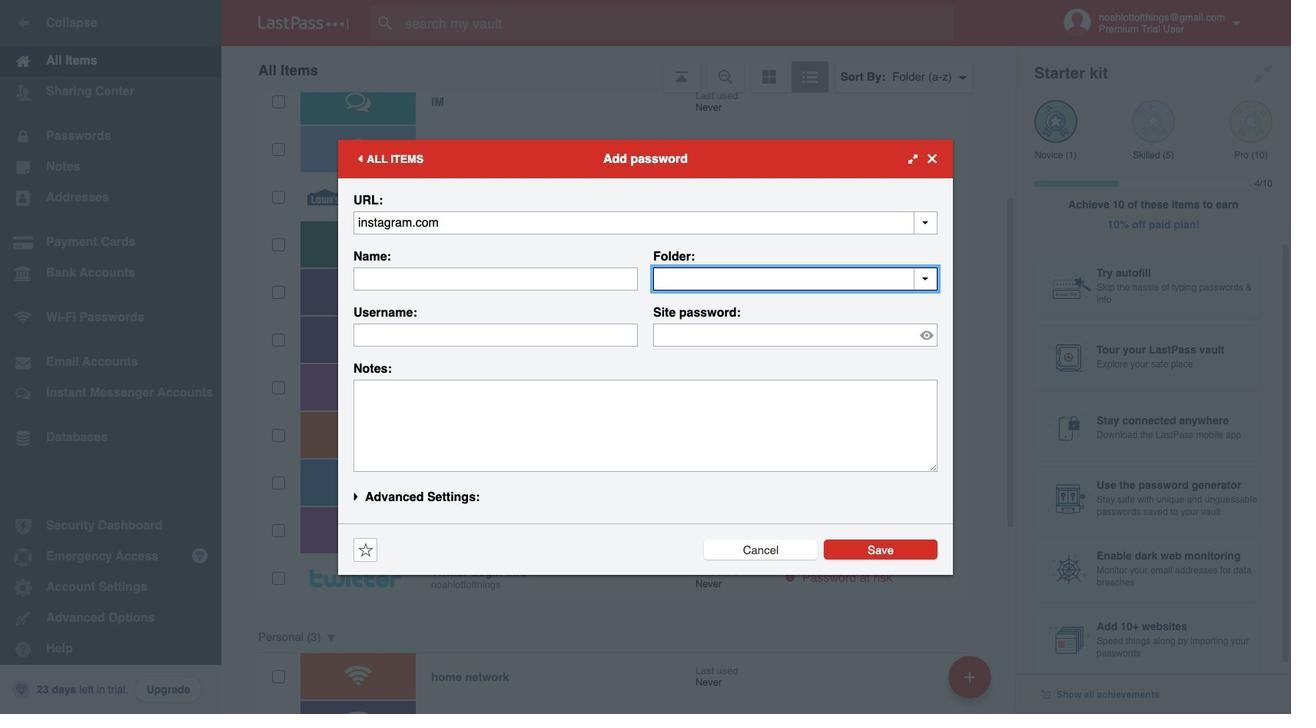Task type: describe. For each thing, give the bounding box(es) containing it.
new item navigation
[[943, 651, 1001, 714]]

search my vault text field
[[370, 6, 985, 40]]



Task type: vqa. For each thing, say whether or not it's contained in the screenshot.
search my vault text field
yes



Task type: locate. For each thing, give the bounding box(es) containing it.
Search search field
[[370, 6, 985, 40]]

None text field
[[354, 211, 938, 234], [354, 267, 638, 290], [653, 267, 938, 290], [354, 379, 938, 472], [354, 211, 938, 234], [354, 267, 638, 290], [653, 267, 938, 290], [354, 379, 938, 472]]

None password field
[[653, 323, 938, 346]]

lastpass image
[[258, 16, 349, 30]]

new item image
[[965, 671, 975, 682]]

None text field
[[354, 323, 638, 346]]

main navigation navigation
[[0, 0, 221, 714]]

dialog
[[338, 139, 953, 575]]

vault options navigation
[[221, 46, 1016, 92]]



